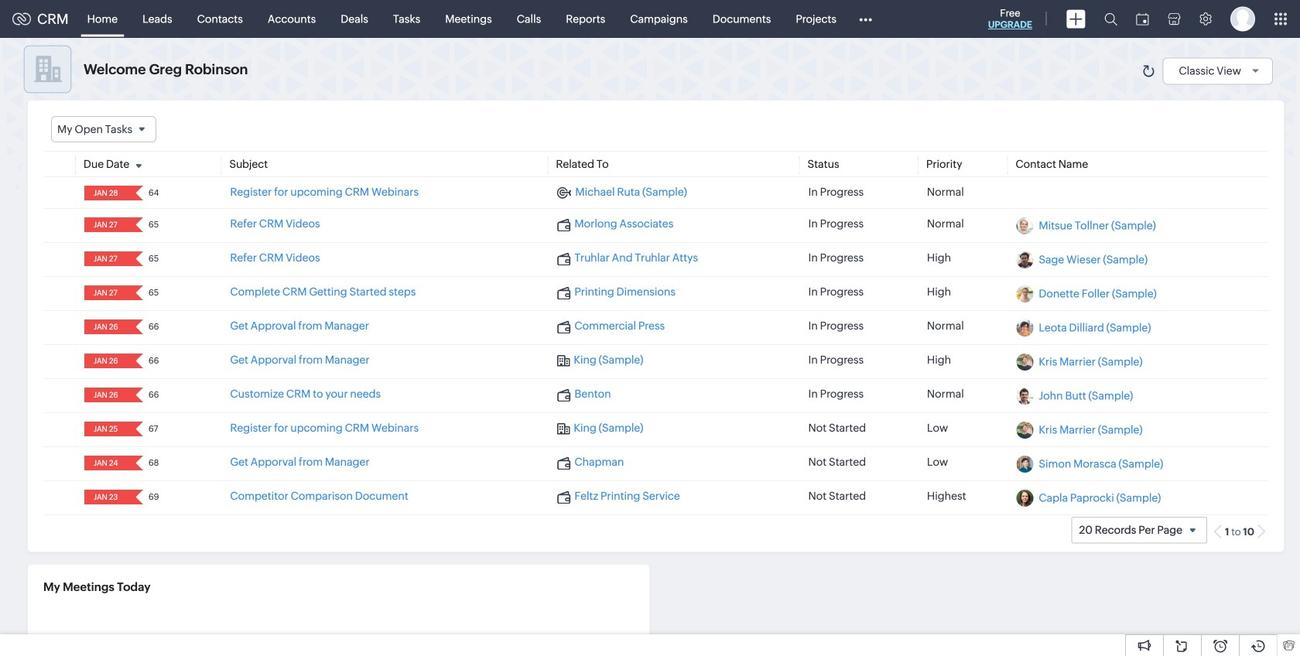 Task type: locate. For each thing, give the bounding box(es) containing it.
Other Modules field
[[849, 7, 883, 31]]

logo image
[[12, 13, 31, 25]]

create menu element
[[1058, 0, 1096, 38]]

None field
[[51, 116, 157, 143], [89, 186, 125, 201], [89, 218, 125, 232], [89, 252, 125, 267], [89, 286, 125, 301], [89, 320, 125, 335], [89, 354, 125, 369], [89, 388, 125, 403], [89, 422, 125, 437], [89, 456, 125, 471], [89, 490, 125, 505], [51, 116, 157, 143], [89, 186, 125, 201], [89, 218, 125, 232], [89, 252, 125, 267], [89, 286, 125, 301], [89, 320, 125, 335], [89, 354, 125, 369], [89, 388, 125, 403], [89, 422, 125, 437], [89, 456, 125, 471], [89, 490, 125, 505]]

create menu image
[[1067, 10, 1086, 28]]

search image
[[1105, 12, 1118, 26]]

profile element
[[1222, 0, 1265, 38]]



Task type: vqa. For each thing, say whether or not it's contained in the screenshot.
"Profile" element
yes



Task type: describe. For each thing, give the bounding box(es) containing it.
profile image
[[1231, 7, 1256, 31]]

calendar image
[[1137, 13, 1150, 25]]

search element
[[1096, 0, 1127, 38]]



